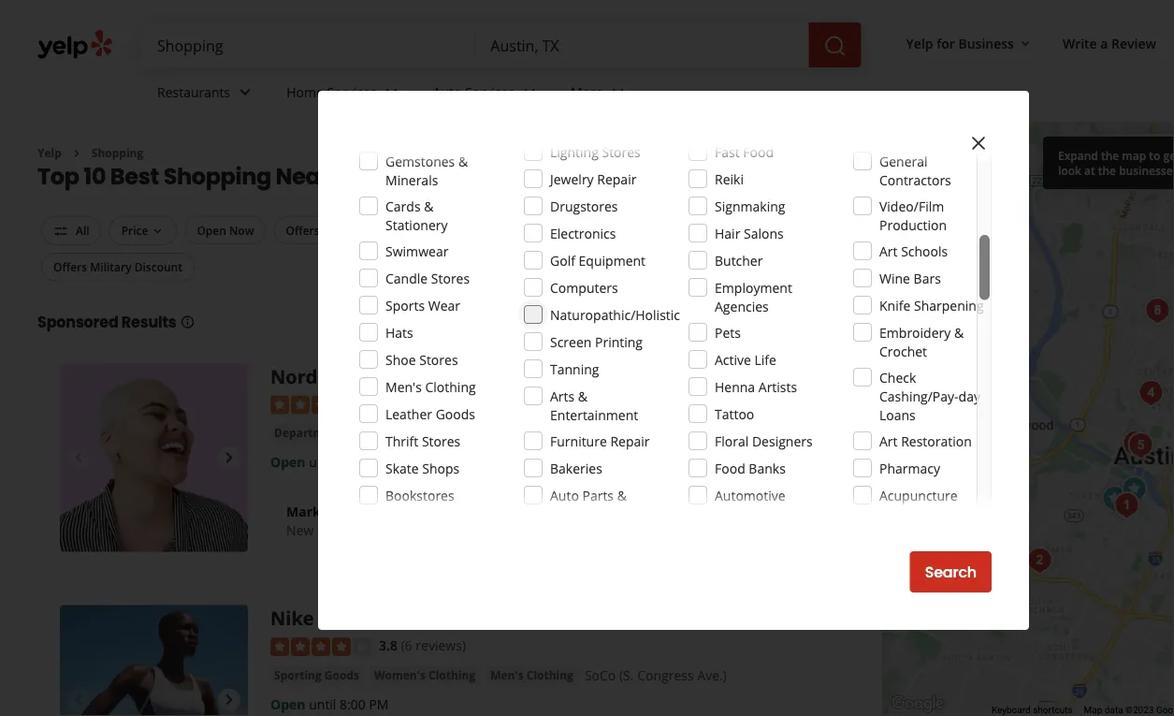 Task type: vqa. For each thing, say whether or not it's contained in the screenshot.
Loans
yes



Task type: locate. For each thing, give the bounding box(es) containing it.
1 vertical spatial shoe stores
[[396, 425, 462, 441]]

until
[[309, 453, 336, 471], [309, 695, 336, 713]]

clothing inside search dialog
[[425, 378, 476, 396]]

0 horizontal spatial yelp
[[37, 145, 62, 161]]

pm right 9:00
[[369, 453, 389, 471]]

open inside 'button'
[[656, 222, 685, 238]]

0 horizontal spatial congress
[[406, 605, 491, 631]]

1 vertical spatial goods
[[325, 667, 359, 683]]

art up 'wine'
[[880, 242, 898, 260]]

open for open until 8:00 pm
[[271, 695, 306, 713]]

1 vertical spatial a
[[447, 222, 453, 238]]

to inside 'button'
[[688, 222, 699, 238]]

signmaking
[[715, 197, 786, 215]]

golf
[[550, 251, 576, 269]]

restaurants
[[157, 83, 231, 101]]

16 chevron right v2 image
[[69, 146, 84, 161]]

yelp for business
[[907, 34, 1015, 52]]

0 vertical spatial repair
[[598, 170, 637, 188]]

10
[[84, 160, 106, 192]]

1 art from the top
[[880, 242, 898, 260]]

check cashing/pay-day loans
[[880, 368, 981, 424]]

1 horizontal spatial 24 chevron down v2 image
[[381, 81, 403, 103]]

auto inside auto parts & supplies
[[550, 486, 579, 504]]

the
[[1102, 147, 1120, 163]]

thrift stores
[[386, 432, 461, 450]]

shoe stores down "hats"
[[386, 351, 458, 368]]

active
[[715, 351, 752, 368]]

to right 'up'
[[389, 503, 402, 521]]

1 horizontal spatial offers
[[286, 222, 320, 238]]

open down "department" on the left
[[271, 453, 306, 471]]

0 horizontal spatial 24 chevron down v2 image
[[234, 81, 257, 103]]

clothing up leather goods
[[425, 378, 476, 396]]

24 chevron down v2 image
[[234, 81, 257, 103], [381, 81, 403, 103], [607, 81, 630, 103]]

cards inside button
[[593, 222, 624, 238]]

open left now
[[197, 222, 226, 238]]

shopping up open now at the left top of the page
[[163, 160, 271, 192]]

1 slideshow element from the top
[[60, 364, 248, 552]]

& inside cards & stationery
[[424, 197, 434, 215]]

24 chevron down v2 image for restaurants
[[234, 81, 257, 103]]

yelp
[[907, 34, 934, 52], [37, 145, 62, 161]]

food down floral
[[715, 459, 746, 477]]

art down loans
[[880, 432, 898, 450]]

yelp for yelp for business
[[907, 34, 934, 52]]

yelp left for
[[907, 34, 934, 52]]

a inside 'offering a deal' button
[[447, 222, 453, 238]]

0 vertical spatial congress
[[406, 605, 491, 631]]

2 horizontal spatial to
[[1150, 147, 1161, 163]]

services
[[327, 83, 377, 101], [465, 83, 515, 101]]

a inside the write a review link
[[1101, 34, 1109, 52]]

children's
[[477, 425, 533, 441]]

clothing down 3.8 (6 reviews)
[[429, 667, 476, 683]]

1 services from the left
[[327, 83, 377, 101]]

congress
[[406, 605, 491, 631], [638, 667, 694, 684]]

2 until from the top
[[309, 695, 336, 713]]

offers inside offers military discount 'button'
[[53, 259, 87, 275]]

open
[[197, 222, 226, 238], [656, 222, 685, 238], [271, 453, 306, 471], [271, 695, 306, 713]]

employment
[[715, 279, 793, 296]]

& up stationery
[[424, 197, 434, 215]]

0 horizontal spatial men's clothing
[[386, 378, 476, 396]]

0 vertical spatial pm
[[369, 453, 389, 471]]

0 horizontal spatial goods
[[325, 667, 359, 683]]

congress right (s.
[[638, 667, 694, 684]]

offering a deal button
[[387, 216, 493, 244]]

art for art schools
[[880, 242, 898, 260]]

1 horizontal spatial goods
[[436, 405, 476, 423]]

0 vertical spatial until
[[309, 453, 336, 471]]

1 next image from the top
[[218, 446, 241, 469]]

16 filter v2 image
[[53, 224, 68, 239]]

wear
[[428, 296, 461, 314]]

offers down all button
[[53, 259, 87, 275]]

offers left delivery
[[286, 222, 320, 238]]

map region
[[694, 122, 1175, 716]]

previous image for nike by south congress image
[[67, 688, 90, 711]]

0 vertical spatial yelp
[[907, 34, 934, 52]]

repair down lighting stores
[[598, 170, 637, 188]]

coats
[[497, 522, 529, 539]]

0 horizontal spatial men's
[[386, 378, 422, 396]]

computers
[[550, 279, 619, 296]]

1 vertical spatial pm
[[369, 695, 389, 713]]

0 vertical spatial reviews)
[[423, 394, 474, 412]]

until for nike
[[309, 695, 336, 713]]

1 vertical spatial offers
[[53, 259, 87, 275]]

0 vertical spatial to
[[1150, 147, 1161, 163]]

close image
[[968, 132, 990, 155]]

0 horizontal spatial offers
[[53, 259, 87, 275]]

men's right the women's clothing
[[491, 667, 524, 683]]

artists
[[759, 378, 798, 396]]

map data ©2023 goog
[[1085, 705, 1175, 716]]

repair down the 'entertainment'
[[611, 432, 650, 450]]

1 24 chevron down v2 image from the left
[[234, 81, 257, 103]]

0 vertical spatial art
[[880, 242, 898, 260]]

food
[[744, 143, 774, 161], [715, 459, 746, 477]]

1 vertical spatial cards
[[593, 222, 624, 238]]

a right write
[[1101, 34, 1109, 52]]

women's clothing
[[374, 667, 476, 683]]

1 horizontal spatial auto
[[550, 486, 579, 504]]

offers delivery
[[286, 222, 367, 238]]

1 horizontal spatial all
[[702, 222, 716, 238]]

auto for auto services
[[433, 83, 462, 101]]

0 vertical spatial shoe stores
[[386, 351, 458, 368]]

open inside button
[[197, 222, 226, 238]]

2 services from the left
[[465, 83, 515, 101]]

filters group
[[37, 216, 732, 281]]

clothing left the soco
[[527, 667, 574, 683]]

24 chevron down v2 image right restaurants
[[234, 81, 257, 103]]

1 vertical spatial men's
[[491, 667, 524, 683]]

1 vertical spatial yelp
[[37, 145, 62, 161]]

sporting
[[274, 667, 322, 683]]

henna
[[715, 378, 756, 396]]

sporting goods link
[[271, 666, 363, 684]]

2 art from the top
[[880, 432, 898, 450]]

to left "ge"
[[1150, 147, 1161, 163]]

congress up 3.8 (6 reviews)
[[406, 605, 491, 631]]

shopping link
[[92, 145, 143, 161]]

a left deal
[[447, 222, 453, 238]]

1 horizontal spatial shopping
[[163, 160, 271, 192]]

70%
[[406, 503, 433, 521]]

stores up 3.7 (79 reviews)
[[420, 351, 458, 368]]

2 previous image from the top
[[67, 688, 90, 711]]

cards up stationery
[[386, 197, 421, 215]]

1 horizontal spatial a
[[1101, 34, 1109, 52]]

0 horizontal spatial to
[[389, 503, 402, 521]]

pm right 8:00 on the left
[[369, 695, 389, 713]]

& for arts
[[578, 387, 588, 405]]

repair
[[598, 170, 637, 188], [611, 432, 650, 450]]

1 vertical spatial food
[[715, 459, 746, 477]]

credit
[[557, 222, 590, 238]]

auto inside business categories element
[[433, 83, 462, 101]]

1 vertical spatial auto
[[550, 486, 579, 504]]

& right parts
[[618, 486, 627, 504]]

art
[[880, 242, 898, 260], [880, 432, 898, 450]]

next image for nordstrom rack image on the left
[[218, 446, 241, 469]]

auto up gemstones
[[433, 83, 462, 101]]

1 horizontal spatial men's
[[491, 667, 524, 683]]

offers military discount button
[[41, 253, 195, 281]]

1 vertical spatial slideshow element
[[60, 605, 248, 716]]

16 chevron down v2 image
[[1018, 36, 1033, 51]]

0 horizontal spatial a
[[447, 222, 453, 238]]

None search field
[[142, 22, 866, 67]]

furniture
[[550, 432, 607, 450]]

stores inside button
[[346, 425, 381, 441]]

auto
[[433, 83, 462, 101], [550, 486, 579, 504]]

shoe stores button
[[393, 424, 466, 443]]

all up butcher
[[702, 222, 716, 238]]

shoe stores inside search dialog
[[386, 351, 458, 368]]

auto services link
[[418, 67, 556, 122]]

men's clothing left the soco
[[491, 667, 574, 683]]

2 vertical spatial to
[[389, 503, 402, 521]]

write
[[1063, 34, 1098, 52]]

clothing for children's clothing link
[[536, 425, 583, 441]]

repair for jewelry repair
[[598, 170, 637, 188]]

24 chevron down v2 image for more
[[607, 81, 630, 103]]

user actions element
[[892, 26, 1175, 64]]

0 horizontal spatial auto
[[433, 83, 462, 101]]

automotive
[[715, 486, 786, 504]]

texas
[[418, 160, 484, 192]]

men's up leather
[[386, 378, 422, 396]]

wine
[[880, 269, 911, 287]]

2 24 chevron down v2 image from the left
[[381, 81, 403, 103]]

0 vertical spatial men's
[[386, 378, 422, 396]]

1 vertical spatial shoe
[[396, 425, 424, 441]]

until down the sporting goods link
[[309, 695, 336, 713]]

shoe down leather
[[396, 425, 424, 441]]

lighting stores
[[550, 143, 641, 161]]

knife
[[880, 296, 911, 314]]

food banks
[[715, 459, 786, 477]]

0 vertical spatial cards
[[386, 197, 421, 215]]

0 vertical spatial previous image
[[67, 446, 90, 469]]

google image
[[887, 692, 949, 716]]

services left 24 chevron down v2 image
[[465, 83, 515, 101]]

0 vertical spatial men's clothing
[[386, 378, 476, 396]]

yelp left 16 chevron right v2 image
[[37, 145, 62, 161]]

0 horizontal spatial all
[[76, 222, 90, 238]]

goods inside search dialog
[[436, 405, 476, 423]]

3 24 chevron down v2 image from the left
[[607, 81, 630, 103]]

crochet
[[880, 342, 928, 360]]

3.7 (79 reviews)
[[379, 394, 474, 412]]

military
[[90, 259, 132, 275]]

24 chevron down v2 image inside 'home services' link
[[381, 81, 403, 103]]

0 horizontal spatial cards
[[386, 197, 421, 215]]

services inside auto services link
[[465, 83, 515, 101]]

leather goods
[[386, 405, 476, 423]]

1 horizontal spatial men's clothing
[[491, 667, 574, 683]]

shoe down "hats"
[[386, 351, 416, 368]]

more
[[571, 83, 604, 101]]

services for home services
[[327, 83, 377, 101]]

(s.
[[620, 667, 634, 684]]

& inside the arts & entertainment
[[578, 387, 588, 405]]

reviews)
[[423, 394, 474, 412], [416, 636, 466, 654]]

price
[[317, 522, 348, 539]]

2 pm from the top
[[369, 695, 389, 713]]

to left hair
[[688, 222, 699, 238]]

bars
[[914, 269, 942, 287]]

repair for furniture repair
[[611, 432, 650, 450]]

naturopathic/holistic
[[550, 306, 681, 323]]

banks
[[749, 459, 786, 477]]

children's clothing link
[[473, 424, 587, 443]]

offers for offers delivery
[[286, 222, 320, 238]]

1 vertical spatial previous image
[[67, 688, 90, 711]]

shopping right 16 chevron right v2 image
[[92, 145, 143, 161]]

2 next image from the top
[[218, 688, 241, 711]]

open now button
[[185, 216, 266, 244]]

love, tito's image
[[1123, 427, 1160, 464]]

ge
[[1164, 147, 1175, 163]]

1 horizontal spatial services
[[465, 83, 515, 101]]

broncos vintage image
[[1097, 480, 1134, 518]]

1 previous image from the top
[[67, 446, 90, 469]]

services inside 'home services' link
[[327, 83, 377, 101]]

auto up supplies
[[550, 486, 579, 504]]

& right gemstones
[[459, 152, 468, 170]]

cards
[[386, 197, 421, 215], [593, 222, 624, 238]]

nike
[[271, 605, 314, 631]]

& inside auto parts & supplies
[[618, 486, 627, 504]]

services right home at the top of the page
[[327, 83, 377, 101]]

0 vertical spatial shoe
[[386, 351, 416, 368]]

until down department stores button
[[309, 453, 336, 471]]

men's clothing inside search dialog
[[386, 378, 476, 396]]

24 chevron down v2 image inside the restaurants link
[[234, 81, 257, 103]]

open down sort:
[[656, 222, 685, 238]]

clothing down "arts" at the bottom of the page
[[536, 425, 583, 441]]

keyboard shortcuts
[[992, 705, 1073, 716]]

yelp inside button
[[907, 34, 934, 52]]

equipment
[[579, 251, 646, 269]]

nike by south congress
[[271, 605, 491, 631]]

1 horizontal spatial congress
[[638, 667, 694, 684]]

art for art restoration
[[880, 432, 898, 450]]

slideshow element
[[60, 364, 248, 552], [60, 605, 248, 716]]

0 horizontal spatial services
[[327, 83, 377, 101]]

0 vertical spatial goods
[[436, 405, 476, 423]]

& right "arts" at the bottom of the page
[[578, 387, 588, 405]]

cards inside cards & stationery
[[386, 197, 421, 215]]

1 until from the top
[[309, 453, 336, 471]]

1 vertical spatial next image
[[218, 688, 241, 711]]

24 chevron down v2 image right home services at left top
[[381, 81, 403, 103]]

reviews) up the women's clothing
[[416, 636, 466, 654]]

hair
[[715, 224, 741, 242]]

1 all from the left
[[76, 222, 90, 238]]

1 horizontal spatial to
[[688, 222, 699, 238]]

men's clothing up leather goods
[[386, 378, 476, 396]]

2 horizontal spatial 24 chevron down v2 image
[[607, 81, 630, 103]]

schools
[[902, 242, 949, 260]]

arts & entertainment
[[550, 387, 639, 424]]

nike by south congress link
[[271, 605, 491, 631]]

1 vertical spatial art
[[880, 432, 898, 450]]

goods up 8:00 on the left
[[325, 667, 359, 683]]

bakeries
[[550, 459, 603, 477]]

accepts credit cards
[[512, 222, 624, 238]]

employment agencies
[[715, 279, 793, 315]]

keyboard
[[992, 705, 1031, 716]]

1 vertical spatial reviews)
[[416, 636, 466, 654]]

nike by south congress image
[[1116, 471, 1154, 508]]

0 vertical spatial slideshow element
[[60, 364, 248, 552]]

previous image
[[67, 446, 90, 469], [67, 688, 90, 711]]

next image
[[218, 446, 241, 469], [218, 688, 241, 711]]

goog
[[1157, 705, 1175, 716]]

open down sporting
[[271, 695, 306, 713]]

services for auto services
[[465, 83, 515, 101]]

clothing for men's clothing link
[[527, 667, 574, 683]]

& for embroidery
[[955, 323, 964, 341]]

a for write
[[1101, 34, 1109, 52]]

open to all
[[656, 222, 716, 238]]

2 all from the left
[[702, 222, 716, 238]]

pm
[[369, 453, 389, 471], [369, 695, 389, 713]]

electronics
[[550, 224, 616, 242]]

screen
[[550, 333, 592, 351]]

reviews) up shoe stores button
[[423, 394, 474, 412]]

24 chevron down v2 image inside more link
[[607, 81, 630, 103]]

food right fast
[[744, 143, 774, 161]]

clothing inside button
[[429, 667, 476, 683]]

reviews) for nike by south congress
[[416, 636, 466, 654]]

24 chevron down v2 image right more
[[607, 81, 630, 103]]

1 vertical spatial men's clothing
[[491, 667, 574, 683]]

previous image for nordstrom rack image on the left
[[67, 446, 90, 469]]

lighting
[[550, 143, 599, 161]]

0 vertical spatial next image
[[218, 446, 241, 469]]

goods inside button
[[325, 667, 359, 683]]

0 vertical spatial a
[[1101, 34, 1109, 52]]

goods for sporting goods
[[325, 667, 359, 683]]

butcher
[[715, 251, 763, 269]]

blue elephant boutique image
[[1140, 292, 1175, 330]]

0 vertical spatial offers
[[286, 222, 320, 238]]

expand the map to ge tooltip
[[1044, 137, 1175, 189]]

all button
[[41, 216, 102, 245]]

sporting goods
[[274, 667, 359, 683]]

stores up 9:00
[[346, 425, 381, 441]]

shoe stores inside button
[[396, 425, 462, 441]]

1 horizontal spatial yelp
[[907, 34, 934, 52]]

men's clothing link
[[487, 666, 578, 684]]

1 vertical spatial to
[[688, 222, 699, 238]]

open to all button
[[644, 216, 728, 244]]

off
[[436, 503, 457, 521]]

1 horizontal spatial cards
[[593, 222, 624, 238]]

cards up equipment
[[593, 222, 624, 238]]

1 vertical spatial until
[[309, 695, 336, 713]]

stores
[[602, 143, 641, 161], [431, 269, 470, 287], [420, 351, 458, 368], [346, 425, 381, 441], [426, 425, 462, 441], [422, 432, 461, 450]]

0 vertical spatial auto
[[433, 83, 462, 101]]

goods up shoe stores button
[[436, 405, 476, 423]]

1 vertical spatial repair
[[611, 432, 650, 450]]

all right 16 filter v2 image
[[76, 222, 90, 238]]

& down sharpening
[[955, 323, 964, 341]]

offers inside offers delivery button
[[286, 222, 320, 238]]

write a review
[[1063, 34, 1157, 52]]

& inside embroidery & crochet
[[955, 323, 964, 341]]

markdowns
[[287, 503, 364, 521]]

all
[[76, 222, 90, 238], [702, 222, 716, 238]]

acupuncture
[[880, 486, 958, 504]]

shoe stores down leather goods
[[396, 425, 462, 441]]

& inside gemstones & minerals
[[459, 152, 468, 170]]

1 pm from the top
[[369, 453, 389, 471]]

stores down leather goods
[[426, 425, 462, 441]]



Task type: describe. For each thing, give the bounding box(es) containing it.
candle stores
[[386, 269, 470, 287]]

ave.)
[[698, 667, 727, 684]]

video/film
[[880, 197, 945, 215]]

skate shops
[[386, 459, 460, 477]]

thrift
[[386, 432, 419, 450]]

drugstores
[[550, 197, 618, 215]]

women's clothing button
[[371, 666, 479, 684]]

bookstores
[[386, 486, 455, 504]]

boots,
[[394, 522, 432, 539]]

monkey see monkey do image
[[1109, 487, 1146, 524]]

clothing for women's clothing link
[[429, 667, 476, 683]]

shops
[[422, 459, 460, 477]]

2nd street district image
[[1117, 425, 1155, 462]]

jewelry
[[550, 170, 594, 188]]

& for cards
[[424, 197, 434, 215]]

search button
[[911, 551, 992, 593]]

search image
[[824, 35, 847, 57]]

24 chevron down v2 image
[[519, 81, 541, 103]]

open for open now
[[197, 222, 226, 238]]

auto services
[[433, 83, 515, 101]]

golf equipment
[[550, 251, 646, 269]]

markdowns up to 70% off new price drops! boots, sweaters, coats …
[[287, 503, 543, 539]]

& for gemstones
[[459, 152, 468, 170]]

expand
[[1059, 147, 1099, 163]]

life
[[755, 351, 777, 368]]

3.8 star rating image
[[271, 638, 372, 656]]

sponsored
[[37, 312, 118, 333]]

a for offering
[[447, 222, 453, 238]]

reviews) for nordstrom rack
[[423, 394, 474, 412]]

swimwear
[[386, 242, 449, 260]]

until for nordstrom
[[309, 453, 336, 471]]

now
[[229, 222, 254, 238]]

search dialog
[[0, 0, 1175, 716]]

3.8 (6 reviews)
[[379, 636, 466, 654]]

to inside expand the map to ge
[[1150, 147, 1161, 163]]

check
[[880, 368, 917, 386]]

uncommon objects image
[[1022, 542, 1059, 579]]

nordstrom rack link
[[271, 364, 423, 389]]

stores up jewelry repair
[[602, 143, 641, 161]]

soco
[[585, 667, 616, 684]]

day
[[959, 387, 981, 405]]

floral
[[715, 432, 749, 450]]

printing
[[595, 333, 643, 351]]

cashing/pay-
[[880, 387, 959, 405]]

stationery
[[386, 216, 448, 234]]

write a review link
[[1056, 26, 1165, 60]]

department
[[274, 425, 343, 441]]

stores up shops
[[422, 432, 461, 450]]

hair salons
[[715, 224, 784, 242]]

to inside markdowns up to 70% off new price drops! boots, sweaters, coats …
[[389, 503, 402, 521]]

data
[[1105, 705, 1124, 716]]

goods for leather goods
[[436, 405, 476, 423]]

austin,
[[334, 160, 413, 192]]

open until 8:00 pm
[[271, 695, 389, 713]]

16 info v2 image
[[180, 314, 195, 329]]

(6
[[401, 636, 413, 654]]

men's inside button
[[491, 667, 524, 683]]

pharmacy
[[880, 459, 941, 477]]

offers delivery button
[[274, 216, 379, 244]]

home
[[287, 83, 324, 101]]

nordstrom rack
[[271, 364, 423, 389]]

1 vertical spatial congress
[[638, 667, 694, 684]]

9:00
[[340, 453, 366, 471]]

nordstrom rack image
[[60, 364, 248, 552]]

shoe inside button
[[396, 425, 424, 441]]

open for open to all
[[656, 222, 685, 238]]

sort:
[[673, 170, 702, 188]]

search
[[926, 562, 977, 583]]

map
[[1123, 147, 1147, 163]]

sharpening
[[915, 296, 984, 314]]

nordstrom rack image
[[921, 554, 958, 592]]

children's clothing
[[477, 425, 583, 441]]

department stores link
[[271, 424, 385, 443]]

active life
[[715, 351, 777, 368]]

soco (s. congress ave.)
[[585, 667, 727, 684]]

agencies
[[715, 297, 769, 315]]

henna artists
[[715, 378, 798, 396]]

stores up wear
[[431, 269, 470, 287]]

sporting goods button
[[271, 666, 363, 684]]

shoe inside search dialog
[[386, 351, 416, 368]]

up
[[367, 503, 385, 521]]

…
[[532, 522, 543, 539]]

offers for offers military discount
[[53, 259, 87, 275]]

©2023
[[1126, 705, 1155, 716]]

open for open until 9:00 pm
[[271, 453, 306, 471]]

all inside 'button'
[[702, 222, 716, 238]]

yelp for yelp link
[[37, 145, 62, 161]]

pm for by
[[369, 695, 389, 713]]

men's inside search dialog
[[386, 378, 422, 396]]

shortcuts
[[1034, 705, 1073, 716]]

auto for auto parts & supplies
[[550, 486, 579, 504]]

0 vertical spatial food
[[744, 143, 774, 161]]

screen printing
[[550, 333, 643, 351]]

production
[[880, 216, 947, 234]]

(79
[[401, 394, 420, 412]]

pm for rack
[[369, 453, 389, 471]]

sports
[[386, 296, 425, 314]]

business categories element
[[142, 67, 1175, 122]]

deal
[[456, 222, 480, 238]]

general contractors
[[880, 152, 952, 189]]

3.7 star rating image
[[271, 396, 372, 414]]

nike by south congress image
[[60, 605, 248, 716]]

embroidery & crochet
[[880, 323, 964, 360]]

fast food
[[715, 143, 774, 161]]

charm school vintage image
[[1170, 417, 1175, 454]]

next image for nike by south congress image
[[218, 688, 241, 711]]

department stores button
[[271, 424, 385, 443]]

monkies vintage and thrift image
[[1133, 374, 1171, 412]]

reiki
[[715, 170, 744, 188]]

women's
[[374, 667, 426, 683]]

art restoration
[[880, 432, 972, 450]]

men's clothing inside button
[[491, 667, 574, 683]]

8:00
[[340, 695, 366, 713]]

business
[[959, 34, 1015, 52]]

home services link
[[272, 67, 418, 122]]

map
[[1085, 705, 1103, 716]]

stores inside button
[[426, 425, 462, 441]]

searc
[[1144, 146, 1175, 164]]

24 chevron down v2 image for home services
[[381, 81, 403, 103]]

candle
[[386, 269, 428, 287]]

all inside button
[[76, 222, 90, 238]]

2 slideshow element from the top
[[60, 605, 248, 716]]

results
[[121, 312, 176, 333]]

skate
[[386, 459, 419, 477]]

0 horizontal spatial shopping
[[92, 145, 143, 161]]



